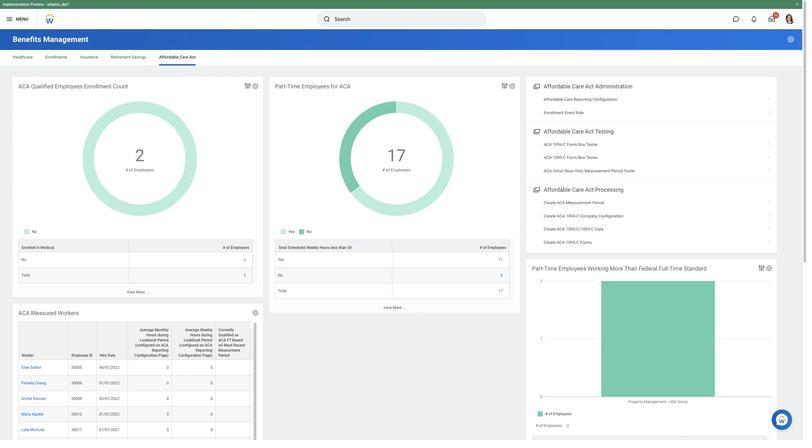 Task type: describe. For each thing, give the bounding box(es) containing it.
enrollment event rule
[[544, 110, 584, 115]]

list for testing
[[527, 138, 778, 178]]

aca inside "link"
[[557, 240, 566, 245]]

30005
[[71, 366, 82, 370]]

hours for average weekly hours during lookback period (configured on aca reporting configuration page)
[[190, 333, 201, 338]]

part- for part-time employees for aca
[[275, 83, 288, 90]]

enrollment event rule link
[[527, 106, 778, 119]]

mcguire
[[30, 428, 45, 433]]

form/box for 1095-
[[568, 155, 586, 160]]

01/01/2022 for 30006
[[99, 381, 120, 386]]

chevron right image for affordable care act processing
[[766, 212, 774, 218]]

based
[[232, 338, 243, 343]]

aca left initial
[[544, 169, 552, 173]]

elise sutton link
[[21, 365, 41, 370]]

no for 2
[[21, 258, 26, 262]]

for
[[331, 83, 338, 90]]

create for create aca 1095-c forms
[[544, 240, 556, 245]]

01/01/2021
[[99, 428, 120, 433]]

more for 2
[[136, 290, 145, 295]]

worker
[[22, 354, 34, 358]]

inbox large image
[[769, 16, 776, 22]]

2 for total
[[244, 273, 246, 278]]

6 button
[[501, 273, 504, 278]]

2 inside 2 # of employees
[[135, 146, 145, 166]]

close environment banner image
[[796, 2, 800, 6]]

1 vertical spatial enrollment
[[544, 110, 564, 115]]

elise
[[21, 366, 29, 370]]

30006
[[71, 381, 82, 386]]

total for 2
[[21, 273, 30, 278]]

aca inside average monthly hours during lookback period (configured on aca reporting configuration page)
[[161, 344, 169, 348]]

hire date button
[[97, 323, 128, 360]]

period inside currenlty qualified as aca ft based on most recent measurment period
[[219, 354, 230, 358]]

2 # of employees
[[126, 146, 154, 172]]

act for affordable care act administration
[[586, 83, 594, 90]]

create for create aca 1094-c company configuration
[[544, 214, 556, 219]]

forms
[[581, 240, 592, 245]]

chevron right image for affordable care act testing
[[766, 153, 774, 160]]

event
[[565, 110, 575, 115]]

implementation preview -   adeptai_dpt1
[[3, 2, 69, 7]]

rule
[[576, 110, 584, 115]]

id
[[89, 354, 93, 358]]

care for affordable care act processing
[[573, 187, 584, 193]]

total inside popup button
[[279, 246, 287, 250]]

recent
[[234, 344, 246, 348]]

aca 1095-c form/box tester
[[544, 155, 598, 160]]

worker button
[[19, 323, 68, 360]]

enrolled
[[22, 246, 36, 250]]

(new
[[565, 169, 574, 173]]

33 button
[[766, 12, 780, 26]]

time for part-time employees for aca
[[288, 83, 300, 90]]

in
[[36, 246, 40, 250]]

row containing yes
[[275, 252, 510, 268]]

c inside 'link'
[[564, 142, 567, 147]]

part-time employees working more than federal full-time standard
[[533, 266, 708, 272]]

on for weekly
[[200, 344, 204, 348]]

currenlty qualified as aca ft based on most recent measurment period column header
[[216, 322, 250, 361]]

medical
[[41, 246, 54, 250]]

period for average monthly hours during lookback period (configured on aca reporting configuration page)
[[158, 338, 169, 343]]

on inside currenlty qualified as aca ft based on most recent measurment period
[[219, 344, 223, 348]]

view for 17
[[384, 306, 392, 310]]

# of employees button for 17
[[393, 240, 510, 252]]

elise sutton
[[21, 366, 41, 370]]

full-
[[660, 266, 670, 272]]

affordable care act administration
[[544, 83, 633, 90]]

weekly inside total scheduled weekly hours less than 30 popup button
[[307, 246, 319, 250]]

view more ... for 2
[[127, 290, 149, 295]]

maria aguilar
[[21, 413, 44, 417]]

affordable for affordable care act
[[159, 55, 179, 60]]

view for 2
[[127, 290, 135, 295]]

implementation
[[3, 2, 30, 7]]

search image
[[323, 15, 331, 23]]

affordable care reporting configuration
[[544, 97, 618, 102]]

total for 17
[[278, 289, 287, 294]]

average monthly hours during lookback period (configured on aca reporting configuration page) button
[[128, 323, 172, 360]]

aca inside 'link'
[[544, 142, 552, 147]]

configure this page image
[[788, 36, 796, 43]]

create aca 1094-c company configuration link
[[527, 210, 778, 223]]

time for part-time employees working more than federal full-time standard
[[545, 266, 558, 272]]

1 vertical spatial 17 button
[[499, 289, 504, 294]]

c up (new at right
[[564, 155, 567, 160]]

yes
[[278, 258, 284, 262]]

-
[[45, 2, 46, 7]]

average weekly hours during lookback period (configured on aca reporting configuration page)
[[178, 328, 213, 358]]

hours for average monthly hours during lookback period (configured on aca reporting configuration page)
[[147, 333, 157, 338]]

processing
[[596, 187, 624, 193]]

menu group image for affordable care act processing
[[533, 185, 541, 194]]

total scheduled weekly hours less than 30
[[279, 246, 352, 250]]

view more ... for 17
[[384, 306, 406, 310]]

worker column header
[[18, 322, 69, 361]]

of inside part-time employees working more than federal full-time standard "element"
[[540, 424, 543, 429]]

testing
[[596, 128, 615, 135]]

6
[[501, 273, 503, 278]]

currenlty qualified as aca ft based on most recent measurment period button
[[216, 323, 250, 360]]

2 button for no
[[244, 258, 247, 263]]

aca right for
[[340, 83, 351, 90]]

count
[[113, 83, 128, 90]]

care for affordable care act
[[180, 55, 188, 60]]

affordable care act
[[159, 55, 196, 60]]

pamela chang link
[[21, 380, 46, 386]]

form/box for 1094-
[[568, 142, 586, 147]]

act for affordable care act testing
[[586, 128, 594, 135]]

of inside 17 # of employees
[[386, 168, 390, 172]]

act for affordable care act
[[190, 55, 196, 60]]

30011
[[71, 428, 82, 433]]

aca up create aca 1095-c/1094-c data
[[557, 214, 566, 219]]

tester for aca 1094-c form/box tester
[[587, 142, 598, 147]]

view more ... link for 17
[[270, 303, 520, 313]]

more inside "element"
[[611, 266, 624, 272]]

than
[[625, 266, 638, 272]]

profile logan mcneil image
[[785, 14, 796, 25]]

qualified for aca
[[31, 83, 53, 90]]

main content containing 2
[[0, 29, 803, 441]]

employee
[[72, 354, 88, 358]]

currenlty
[[219, 328, 234, 333]]

qualified for currenlty
[[219, 333, 234, 338]]

affordable care act processing
[[544, 187, 624, 193]]

configure aca measured workers image
[[252, 310, 259, 317]]

configure part-time employees working more than federal full-time standard image
[[767, 265, 774, 272]]

on for monthly
[[156, 344, 160, 348]]

# inside part-time employees working more than federal full-time standard "element"
[[536, 424, 539, 429]]

benefits
[[13, 35, 41, 44]]

17 for 17 # of employees
[[388, 146, 406, 166]]

2 horizontal spatial time
[[670, 266, 683, 272]]

average monthly hours during lookback period (configured on aca reporting configuration page) column header
[[128, 322, 172, 361]]

33
[[775, 13, 779, 17]]

scheduled
[[288, 246, 306, 250]]

row inside part-time employees working more than federal full-time standard "element"
[[533, 437, 767, 441]]

affordable for affordable care act processing
[[544, 187, 571, 193]]

hours inside popup button
[[320, 246, 330, 250]]

chevron right image for affordable care act administration
[[766, 108, 774, 114]]

affordable care act testing
[[544, 128, 615, 135]]

than
[[339, 246, 347, 250]]

standard
[[684, 266, 708, 272]]

during for weekly
[[202, 333, 213, 338]]

# of employees for 17
[[480, 246, 507, 250]]

chevron right image for measurement
[[766, 166, 774, 173]]

data
[[596, 227, 604, 232]]

row containing total scheduled weekly hours less than 30
[[275, 240, 510, 252]]

create aca 1095-c forms link
[[527, 236, 778, 249]]

employee id button
[[69, 323, 96, 360]]

pamela chang
[[21, 381, 46, 386]]

17 # of employees
[[383, 146, 411, 172]]

(configured for average weekly hours during lookback period (configured on aca reporting configuration page)
[[179, 344, 199, 348]]

aca inside average weekly hours during lookback period (configured on aca reporting configuration page)
[[205, 344, 213, 348]]

view more ... link for 2
[[13, 287, 263, 298]]

# of employees inside part-time employees working more than federal full-time standard "element"
[[536, 424, 563, 429]]

measurment
[[219, 349, 240, 353]]

2 for no
[[244, 258, 246, 262]]

ft
[[227, 338, 232, 343]]

maria aguilar link
[[21, 411, 44, 417]]

reporting for average weekly hours during lookback period (configured on aca reporting configuration page)
[[196, 349, 213, 353]]

2 vertical spatial tester
[[625, 169, 636, 173]]

affordable for affordable care act administration
[[544, 83, 571, 90]]

hire date column header
[[97, 322, 128, 361]]

01/01/2022 for 30010
[[99, 413, 120, 417]]

luke mcguire
[[21, 428, 45, 433]]

2 horizontal spatial reporting
[[574, 97, 592, 102]]

retirement savings
[[111, 55, 146, 60]]

menu group image
[[533, 82, 541, 90]]

05/01/2022
[[99, 397, 120, 401]]

monthly
[[155, 328, 169, 333]]

04/01/2022
[[99, 366, 120, 370]]

aca measured workers
[[18, 310, 79, 317]]

row containing enrolled in medical
[[18, 240, 253, 252]]

aca inside "element"
[[18, 83, 30, 90]]

chevron right image inside 'create aca measurement period' link
[[766, 198, 774, 205]]



Task type: locate. For each thing, give the bounding box(es) containing it.
0 vertical spatial view more ...
[[127, 290, 149, 295]]

hire)
[[575, 169, 584, 173]]

average weekly hours during lookback period (configured on aca reporting configuration page) button
[[172, 323, 216, 360]]

0 vertical spatial more
[[611, 266, 624, 272]]

0 vertical spatial 17 button
[[388, 145, 407, 167]]

list containing affordable care reporting configuration
[[527, 93, 778, 119]]

1 vertical spatial measurement
[[567, 201, 592, 205]]

row containing pamela chang
[[18, 376, 566, 392]]

0 vertical spatial qualified
[[31, 83, 53, 90]]

0 horizontal spatial 1094-
[[553, 142, 564, 147]]

0 vertical spatial part-
[[275, 83, 288, 90]]

chevron right image
[[766, 140, 774, 146], [766, 166, 774, 173], [766, 198, 774, 205], [766, 238, 774, 244]]

sutton
[[30, 366, 41, 370]]

menu banner
[[0, 0, 803, 29]]

tab list containing healthcare
[[6, 50, 797, 66]]

create inside "link"
[[544, 240, 556, 245]]

configure and view chart data image inside part-time employees working more than federal full-time standard "element"
[[759, 265, 766, 272]]

create aca 1095-c/1094-c data
[[544, 227, 604, 232]]

during for monthly
[[158, 333, 169, 338]]

0 horizontal spatial average
[[140, 328, 154, 333]]

of
[[129, 168, 133, 172], [386, 168, 390, 172], [226, 246, 230, 250], [484, 246, 487, 250], [540, 424, 543, 429]]

page) for average monthly hours during lookback period (configured on aca reporting configuration page)
[[159, 354, 169, 358]]

1 horizontal spatial lookback
[[184, 338, 201, 343]]

1 vertical spatial weekly
[[200, 328, 213, 333]]

aca qualified employees enrollment count element
[[13, 77, 263, 298]]

1 vertical spatial view
[[384, 306, 392, 310]]

list for administration
[[527, 93, 778, 119]]

1 horizontal spatial 1094-
[[567, 214, 577, 219]]

act for affordable care act processing
[[586, 187, 594, 193]]

pamela
[[21, 381, 34, 386]]

chevron right image inside the create aca 1095-c forms "link"
[[766, 238, 774, 244]]

0 horizontal spatial (configured
[[135, 344, 155, 348]]

1 vertical spatial no
[[278, 273, 283, 278]]

period for average weekly hours during lookback period (configured on aca reporting configuration page)
[[202, 338, 213, 343]]

0 horizontal spatial weekly
[[200, 328, 213, 333]]

0 vertical spatial 1095-
[[553, 155, 564, 160]]

0 horizontal spatial time
[[288, 83, 300, 90]]

workers
[[58, 310, 79, 317]]

...
[[146, 290, 149, 295], [403, 306, 406, 310]]

0 vertical spatial view more ... link
[[13, 287, 263, 298]]

form/box down affordable care act testing
[[568, 142, 586, 147]]

2 vertical spatial more
[[393, 306, 402, 310]]

menu group image
[[533, 127, 541, 136], [533, 185, 541, 194]]

tab list
[[6, 50, 797, 66]]

list
[[527, 93, 778, 119], [527, 138, 778, 178], [527, 197, 778, 249]]

enrollment left count
[[84, 83, 112, 90]]

average left monthly
[[140, 328, 154, 333]]

1 horizontal spatial view more ...
[[384, 306, 406, 310]]

5 chevron right image from the top
[[766, 225, 774, 231]]

2 vertical spatial list
[[527, 197, 778, 249]]

lookback for monthly
[[140, 338, 157, 343]]

initial
[[553, 169, 563, 173]]

1 horizontal spatial (configured
[[179, 344, 199, 348]]

chevron right image inside aca 1094-c form/box tester 'link'
[[766, 140, 774, 146]]

c/1094-
[[577, 227, 592, 232]]

30010
[[71, 413, 82, 417]]

0 horizontal spatial configure and view chart data image
[[244, 82, 252, 90]]

qualified inside currenlty qualified as aca ft based on most recent measurment period
[[219, 333, 234, 338]]

c left data
[[592, 227, 595, 232]]

create for create aca measurement period
[[544, 201, 556, 205]]

average weekly hours during lookback period (configured on aca reporting configuration page) column header
[[172, 322, 216, 361]]

affordable up enrollment event rule
[[544, 97, 564, 102]]

1 horizontal spatial part-
[[533, 266, 545, 272]]

1 vertical spatial list
[[527, 138, 778, 178]]

aca up create aca 1095-c forms
[[557, 227, 566, 232]]

federal
[[639, 266, 658, 272]]

configure and view chart data image left configure part-time employees for aca icon
[[501, 82, 509, 90]]

Search Workday  search field
[[335, 12, 473, 26]]

no inside "part-time employees for aca" element
[[278, 273, 283, 278]]

total down enrolled
[[21, 273, 30, 278]]

enrolled in medical button
[[19, 240, 129, 252]]

1 horizontal spatial view more ... link
[[270, 303, 520, 313]]

# of employees button inside "part-time employees for aca" element
[[393, 240, 510, 252]]

weekly
[[307, 246, 319, 250], [200, 328, 213, 333]]

hire date
[[100, 354, 116, 358]]

1 horizontal spatial reporting
[[196, 349, 213, 353]]

measurement right hire)
[[585, 169, 611, 173]]

affordable up the "aca 1094-c form/box tester"
[[544, 128, 571, 135]]

4 chevron right image from the top
[[766, 238, 774, 244]]

30
[[348, 246, 352, 250]]

aca up create aca 1094-c company configuration
[[557, 201, 566, 205]]

2 page) from the left
[[203, 354, 213, 358]]

2 button for total
[[244, 273, 247, 278]]

aca down create aca 1095-c/1094-c data
[[557, 240, 566, 245]]

chevron right image for tester
[[766, 140, 774, 146]]

1 horizontal spatial weekly
[[307, 246, 319, 250]]

# of employees
[[223, 246, 250, 250], [480, 246, 507, 250], [536, 424, 563, 429]]

on
[[156, 344, 160, 348], [200, 344, 204, 348], [219, 344, 223, 348]]

1 vertical spatial part-
[[533, 266, 545, 272]]

3 create from the top
[[544, 227, 556, 232]]

hours inside average monthly hours during lookback period (configured on aca reporting configuration page)
[[147, 333, 157, 338]]

3 chevron right image from the top
[[766, 198, 774, 205]]

view more ...
[[127, 290, 149, 295], [384, 306, 406, 310]]

weekly left currenlty on the bottom
[[200, 328, 213, 333]]

0 horizontal spatial lookback
[[140, 338, 157, 343]]

1 horizontal spatial during
[[202, 333, 213, 338]]

configure and view chart data image for 17
[[501, 82, 509, 90]]

care for affordable care act administration
[[573, 83, 584, 90]]

tester up aca initial (new hire) measurement period tester
[[587, 155, 598, 160]]

enrollment inside "element"
[[84, 83, 112, 90]]

enrollment left the event
[[544, 110, 564, 115]]

weekly right scheduled
[[307, 246, 319, 250]]

1 vertical spatial form/box
[[568, 155, 586, 160]]

11 button
[[499, 258, 504, 263]]

1 horizontal spatial average
[[186, 328, 199, 333]]

1 horizontal spatial ...
[[403, 306, 406, 310]]

archie
[[21, 397, 32, 401]]

part-
[[275, 83, 288, 90], [533, 266, 545, 272]]

employees inside 17 # of employees
[[391, 168, 411, 172]]

aca down the "aca 1094-c form/box tester"
[[544, 155, 552, 160]]

row containing archie duncan
[[18, 392, 566, 407]]

affordable inside tab list
[[159, 55, 179, 60]]

1095- up initial
[[553, 155, 564, 160]]

0 vertical spatial list
[[527, 93, 778, 119]]

create aca 1095-c forms
[[544, 240, 592, 245]]

0 horizontal spatial view more ... link
[[13, 287, 263, 298]]

aca down healthcare
[[18, 83, 30, 90]]

30009
[[71, 397, 82, 401]]

# of employees button for 2
[[129, 240, 252, 252]]

01/01/2022 up 05/01/2022
[[99, 381, 120, 386]]

0 vertical spatial measurement
[[585, 169, 611, 173]]

2
[[135, 146, 145, 166], [244, 258, 246, 262], [244, 273, 246, 278], [567, 424, 570, 429]]

reporting up rule
[[574, 97, 592, 102]]

... inside "part-time employees for aca" element
[[403, 306, 406, 310]]

0 vertical spatial form/box
[[568, 142, 586, 147]]

on inside average monthly hours during lookback period (configured on aca reporting configuration page)
[[156, 344, 160, 348]]

part-time employees for aca element
[[270, 77, 520, 313]]

1 vertical spatial ...
[[403, 306, 406, 310]]

chevron right image for forms
[[766, 238, 774, 244]]

0 horizontal spatial during
[[158, 333, 169, 338]]

2 during from the left
[[202, 333, 213, 338]]

0 horizontal spatial no
[[21, 258, 26, 262]]

1 01/01/2022 from the top
[[99, 381, 120, 386]]

qualified
[[31, 83, 53, 90], [219, 333, 234, 338]]

list containing create aca measurement period
[[527, 197, 778, 249]]

hire
[[100, 354, 107, 358]]

1094- up create aca 1095-c/1094-c data
[[567, 214, 577, 219]]

create aca measurement period
[[544, 201, 605, 205]]

no down enrolled
[[21, 258, 26, 262]]

form/box inside 'link'
[[568, 142, 586, 147]]

0 horizontal spatial qualified
[[31, 83, 53, 90]]

1094- inside aca 1094-c form/box tester 'link'
[[553, 142, 564, 147]]

reporting left the measurment
[[196, 349, 213, 353]]

view
[[127, 290, 135, 295], [384, 306, 392, 310]]

2 inside part-time employees working more than federal full-time standard "element"
[[567, 424, 570, 429]]

# of employees inside "part-time employees for aca" element
[[480, 246, 507, 250]]

2 chevron right image from the top
[[766, 108, 774, 114]]

1 horizontal spatial page)
[[203, 354, 213, 358]]

create aca measurement period link
[[527, 197, 778, 210]]

affordable right savings
[[159, 55, 179, 60]]

1095- up create aca 1095-c forms
[[567, 227, 577, 232]]

1 vertical spatial 1094-
[[567, 214, 577, 219]]

3 on from the left
[[219, 344, 223, 348]]

c left forms
[[577, 240, 580, 245]]

0 horizontal spatial enrollment
[[84, 83, 112, 90]]

0 horizontal spatial ...
[[146, 290, 149, 295]]

tester
[[587, 142, 598, 147], [587, 155, 598, 160], [625, 169, 636, 173]]

1 # of employees button from the left
[[129, 240, 252, 252]]

1 horizontal spatial 17
[[499, 289, 503, 294]]

create aca 1095-c/1094-c data link
[[527, 223, 778, 236]]

1 lookback from the left
[[140, 338, 157, 343]]

2 # of employees button from the left
[[393, 240, 510, 252]]

administration
[[596, 83, 633, 90]]

1 vertical spatial more
[[136, 290, 145, 295]]

less
[[331, 246, 338, 250]]

1 horizontal spatial view
[[384, 306, 392, 310]]

row
[[18, 240, 253, 252], [275, 240, 510, 252], [18, 252, 253, 268], [275, 252, 510, 268], [18, 268, 253, 284], [275, 268, 510, 284], [275, 284, 510, 299], [18, 322, 566, 361], [18, 329, 566, 360], [18, 360, 566, 376], [18, 376, 566, 392], [18, 392, 566, 407], [18, 407, 566, 423], [18, 423, 566, 438], [533, 437, 767, 441], [18, 438, 566, 441]]

17 inside 17 # of employees
[[388, 146, 406, 166]]

1 vertical spatial menu group image
[[533, 185, 541, 194]]

average for monthly
[[140, 328, 154, 333]]

0 horizontal spatial 17
[[388, 146, 406, 166]]

0 horizontal spatial part-
[[275, 83, 288, 90]]

c left company
[[577, 214, 580, 219]]

row containing average monthly hours during lookback period (configured on aca reporting configuration page)
[[18, 322, 566, 361]]

2 lookback from the left
[[184, 338, 201, 343]]

1094- up the aca 1095-c form/box tester
[[553, 142, 564, 147]]

2 horizontal spatial # of employees
[[536, 424, 563, 429]]

0 vertical spatial enrollment
[[84, 83, 112, 90]]

2 horizontal spatial more
[[611, 266, 624, 272]]

... for 17
[[403, 306, 406, 310]]

1 chevron right image from the top
[[766, 95, 774, 101]]

more inside "part-time employees for aca" element
[[393, 306, 402, 310]]

0
[[167, 366, 169, 370], [211, 366, 213, 370], [167, 381, 169, 386], [211, 381, 213, 386], [167, 397, 169, 401], [211, 397, 213, 401], [167, 413, 169, 417], [211, 413, 213, 417], [167, 428, 169, 433], [211, 428, 213, 433]]

during inside average monthly hours during lookback period (configured on aca reporting configuration page)
[[158, 333, 169, 338]]

create inside create aca 1095-c/1094-c data link
[[544, 227, 556, 232]]

reporting inside average weekly hours during lookback period (configured on aca reporting configuration page)
[[196, 349, 213, 353]]

page) inside average weekly hours during lookback period (configured on aca reporting configuration page)
[[203, 354, 213, 358]]

0 vertical spatial 1094-
[[553, 142, 564, 147]]

list for processing
[[527, 197, 778, 249]]

1 page) from the left
[[159, 354, 169, 358]]

cell
[[216, 360, 250, 376], [250, 360, 310, 376], [216, 376, 250, 392], [250, 376, 310, 392], [216, 392, 250, 407], [250, 392, 310, 407], [216, 407, 250, 423], [250, 407, 310, 423], [216, 423, 250, 438], [250, 423, 310, 438], [18, 438, 69, 441], [69, 438, 97, 441], [97, 438, 128, 441], [128, 438, 172, 441], [172, 438, 216, 441], [216, 438, 250, 441], [250, 438, 310, 441]]

aca 1095-c form/box tester link
[[527, 151, 778, 165]]

configure and view chart data image left configure part-time employees working more than federal full-time standard image
[[759, 265, 766, 272]]

create inside 'create aca measurement period' link
[[544, 201, 556, 205]]

0 horizontal spatial on
[[156, 344, 160, 348]]

1 horizontal spatial enrollment
[[544, 110, 564, 115]]

configure and view chart data image left configure aca qualified employees enrollment count icon on the top of page
[[244, 82, 252, 90]]

working
[[588, 266, 609, 272]]

luke mcguire link
[[21, 427, 45, 433]]

no for 6
[[278, 273, 283, 278]]

1 menu group image from the top
[[533, 127, 541, 136]]

company
[[581, 214, 598, 219]]

0 vertical spatial no
[[21, 258, 26, 262]]

2 horizontal spatial on
[[219, 344, 223, 348]]

lookback inside average monthly hours during lookback period (configured on aca reporting configuration page)
[[140, 338, 157, 343]]

archie duncan link
[[21, 396, 46, 401]]

currenlty qualified as aca ft based on most recent measurment period
[[219, 328, 246, 358]]

hours inside average weekly hours during lookback period (configured on aca reporting configuration page)
[[190, 333, 201, 338]]

1 horizontal spatial hours
[[190, 333, 201, 338]]

chevron right image inside aca 1095-c form/box tester link
[[766, 153, 774, 160]]

1 vertical spatial 01/01/2022
[[99, 413, 120, 417]]

main content
[[0, 29, 803, 441]]

# of employees inside aca qualified employees enrollment count "element"
[[223, 246, 250, 250]]

care for affordable care reporting configuration
[[565, 97, 573, 102]]

page) inside average monthly hours during lookback period (configured on aca reporting configuration page)
[[159, 354, 169, 358]]

tester inside 'link'
[[587, 142, 598, 147]]

create aca 1094-c company configuration
[[544, 214, 624, 219]]

1 vertical spatial 17
[[499, 289, 503, 294]]

list containing aca 1094-c form/box tester
[[527, 138, 778, 178]]

0 horizontal spatial # of employees button
[[129, 240, 252, 252]]

total down yes
[[278, 289, 287, 294]]

notifications large image
[[752, 16, 758, 22]]

affordable down initial
[[544, 187, 571, 193]]

more inside aca qualified employees enrollment count "element"
[[136, 290, 145, 295]]

1095- for c
[[567, 240, 577, 245]]

0 horizontal spatial # of employees
[[223, 246, 250, 250]]

# of employees for 2
[[223, 246, 250, 250]]

2 form/box from the top
[[568, 155, 586, 160]]

1 during from the left
[[158, 333, 169, 338]]

tester down the testing
[[587, 142, 598, 147]]

affordable right menu group icon
[[544, 83, 571, 90]]

period for aca initial (new hire) measurement period tester
[[612, 169, 624, 173]]

view inside aca qualified employees enrollment count "element"
[[127, 290, 135, 295]]

2 button for # of employees
[[567, 424, 571, 429]]

employee id column header
[[69, 322, 97, 361]]

0 vertical spatial 01/01/2022
[[99, 381, 120, 386]]

tester for aca 1095-c form/box tester
[[587, 155, 598, 160]]

c inside "link"
[[577, 240, 580, 245]]

qualified inside "element"
[[31, 83, 53, 90]]

0 horizontal spatial view more ...
[[127, 290, 149, 295]]

1095- for c/1094-
[[567, 227, 577, 232]]

hours
[[320, 246, 330, 250], [147, 333, 157, 338], [190, 333, 201, 338]]

menu group image for affordable care act testing
[[533, 127, 541, 136]]

2 vertical spatial total
[[278, 289, 287, 294]]

average inside average monthly hours during lookback period (configured on aca reporting configuration page)
[[140, 328, 154, 333]]

2 button
[[135, 145, 146, 167], [244, 258, 247, 263], [244, 273, 247, 278], [567, 424, 571, 429]]

0 horizontal spatial reporting
[[152, 349, 169, 353]]

1095- inside "link"
[[567, 240, 577, 245]]

1 form/box from the top
[[568, 142, 586, 147]]

1 on from the left
[[156, 344, 160, 348]]

configure and view chart data image for 2
[[244, 82, 252, 90]]

insurance
[[80, 55, 98, 60]]

chevron right image inside affordable care reporting configuration link
[[766, 95, 774, 101]]

1 horizontal spatial 17 button
[[499, 289, 504, 294]]

2 button inside part-time employees working more than federal full-time standard "element"
[[567, 424, 571, 429]]

... for 2
[[146, 290, 149, 295]]

configure and view chart data image
[[244, 82, 252, 90], [501, 82, 509, 90], [759, 265, 766, 272]]

1 (configured from the left
[[135, 344, 155, 348]]

0 vertical spatial tester
[[587, 142, 598, 147]]

tab list inside main content
[[6, 50, 797, 66]]

aca measured workers element
[[13, 304, 566, 441]]

1 chevron right image from the top
[[766, 140, 774, 146]]

measurement
[[585, 169, 611, 173], [567, 201, 592, 205]]

... inside aca qualified employees enrollment count "element"
[[146, 290, 149, 295]]

2 average from the left
[[186, 328, 199, 333]]

part- for part-time employees working more than federal full-time standard
[[533, 266, 545, 272]]

0 horizontal spatial more
[[136, 290, 145, 295]]

4 chevron right image from the top
[[766, 212, 774, 218]]

configuration inside average monthly hours during lookback period (configured on aca reporting configuration page)
[[135, 354, 158, 358]]

configure aca qualified employees enrollment count image
[[252, 83, 259, 90]]

during inside average weekly hours during lookback period (configured on aca reporting configuration page)
[[202, 333, 213, 338]]

# inside 17 # of employees
[[383, 168, 385, 172]]

care
[[180, 55, 188, 60], [573, 83, 584, 90], [565, 97, 573, 102], [573, 128, 584, 135], [573, 187, 584, 193]]

chevron right image inside the enrollment event rule link
[[766, 108, 774, 114]]

reporting down monthly
[[152, 349, 169, 353]]

row containing maria aguilar
[[18, 407, 566, 423]]

2 horizontal spatial configure and view chart data image
[[759, 265, 766, 272]]

justify image
[[6, 15, 13, 23]]

part-time employees working more than federal full-time standard element
[[527, 259, 778, 441]]

1 average from the left
[[140, 328, 154, 333]]

no inside aca qualified employees enrollment count "element"
[[21, 258, 26, 262]]

chang
[[35, 381, 46, 386]]

menu
[[16, 16, 28, 22]]

total scheduled weekly hours less than 30 button
[[276, 240, 392, 252]]

chevron right image
[[766, 95, 774, 101], [766, 108, 774, 114], [766, 153, 774, 160], [766, 212, 774, 218], [766, 225, 774, 231]]

2 vertical spatial 1095-
[[567, 240, 577, 245]]

management
[[43, 35, 88, 44]]

measurement down affordable care act processing
[[567, 201, 592, 205]]

0 vertical spatial view
[[127, 290, 135, 295]]

view more ... inside aca qualified employees enrollment count "element"
[[127, 290, 149, 295]]

part-time employees for aca
[[275, 83, 351, 90]]

row containing elise sutton
[[18, 360, 566, 376]]

aca 1094-c form/box tester link
[[527, 138, 778, 151]]

preview
[[30, 2, 44, 7]]

aca left ft
[[219, 338, 226, 343]]

2 for # of employees
[[567, 424, 570, 429]]

affordable care reporting configuration link
[[527, 93, 778, 106]]

3 chevron right image from the top
[[766, 153, 774, 160]]

2 (configured from the left
[[179, 344, 199, 348]]

measured
[[31, 310, 56, 317]]

1 vertical spatial view more ... link
[[270, 303, 520, 313]]

0 horizontal spatial page)
[[159, 354, 169, 358]]

1 vertical spatial tester
[[587, 155, 598, 160]]

affordable for affordable care act testing
[[544, 128, 571, 135]]

aca 1094-c form/box tester
[[544, 142, 598, 147]]

c up the aca 1095-c form/box tester
[[564, 142, 567, 147]]

employees
[[55, 83, 83, 90], [302, 83, 330, 90], [134, 168, 154, 172], [391, 168, 411, 172], [231, 246, 250, 250], [488, 246, 507, 250], [559, 266, 587, 272], [544, 424, 563, 429]]

2 on from the left
[[200, 344, 204, 348]]

1094- inside create aca 1094-c company configuration link
[[567, 214, 577, 219]]

on inside average weekly hours during lookback period (configured on aca reporting configuration page)
[[200, 344, 204, 348]]

reporting inside average monthly hours during lookback period (configured on aca reporting configuration page)
[[152, 349, 169, 353]]

adeptai_dpt1
[[47, 2, 69, 7]]

tester down aca 1095-c form/box tester link
[[625, 169, 636, 173]]

1 horizontal spatial no
[[278, 273, 283, 278]]

aguilar
[[32, 413, 44, 417]]

average monthly hours during lookback period (configured on aca reporting configuration page)
[[135, 328, 169, 358]]

average
[[140, 328, 154, 333], [186, 328, 199, 333]]

as
[[235, 333, 239, 338]]

employees inside 2 # of employees
[[134, 168, 154, 172]]

average for weekly
[[186, 328, 199, 333]]

view inside "part-time employees for aca" element
[[384, 306, 392, 310]]

lookback for weekly
[[184, 338, 201, 343]]

1 list from the top
[[527, 93, 778, 119]]

01/01/2022
[[99, 381, 120, 386], [99, 413, 120, 417]]

period inside average monthly hours during lookback period (configured on aca reporting configuration page)
[[158, 338, 169, 343]]

lookback inside average weekly hours during lookback period (configured on aca reporting configuration page)
[[184, 338, 201, 343]]

configuration inside average weekly hours during lookback period (configured on aca reporting configuration page)
[[178, 354, 202, 358]]

1 horizontal spatial more
[[393, 306, 402, 310]]

weekly inside average weekly hours during lookback period (configured on aca reporting configuration page)
[[200, 328, 213, 333]]

average right monthly
[[186, 328, 199, 333]]

of inside 2 # of employees
[[129, 168, 133, 172]]

affordable for affordable care reporting configuration
[[544, 97, 564, 102]]

2 chevron right image from the top
[[766, 166, 774, 173]]

view more ... inside "part-time employees for aca" element
[[384, 306, 406, 310]]

0 horizontal spatial hours
[[147, 333, 157, 338]]

0 vertical spatial weekly
[[307, 246, 319, 250]]

(configured for average monthly hours during lookback period (configured on aca reporting configuration page)
[[135, 344, 155, 348]]

no down yes
[[278, 273, 283, 278]]

3 list from the top
[[527, 197, 778, 249]]

# inside 2 # of employees
[[126, 168, 128, 172]]

create inside create aca 1094-c company configuration link
[[544, 214, 556, 219]]

2 01/01/2022 from the top
[[99, 413, 120, 417]]

form/box up hire)
[[568, 155, 586, 160]]

configure part-time employees for aca image
[[509, 83, 516, 90]]

2 list from the top
[[527, 138, 778, 178]]

care for affordable care act testing
[[573, 128, 584, 135]]

enrollment
[[84, 83, 112, 90], [544, 110, 564, 115]]

1 horizontal spatial # of employees
[[480, 246, 507, 250]]

1 create from the top
[[544, 201, 556, 205]]

reporting for average monthly hours during lookback period (configured on aca reporting configuration page)
[[152, 349, 169, 353]]

archie duncan
[[21, 397, 46, 401]]

most
[[224, 344, 233, 348]]

2 menu group image from the top
[[533, 185, 541, 194]]

page) for average weekly hours during lookback period (configured on aca reporting configuration page)
[[203, 354, 213, 358]]

chevron right image inside create aca 1094-c company configuration link
[[766, 212, 774, 218]]

1095- down create aca 1095-c/1094-c data
[[567, 240, 577, 245]]

more
[[611, 266, 624, 272], [136, 290, 145, 295], [393, 306, 402, 310]]

chevron right image inside aca initial (new hire) measurement period tester link
[[766, 166, 774, 173]]

2 horizontal spatial hours
[[320, 246, 330, 250]]

0 horizontal spatial 17 button
[[388, 145, 407, 167]]

period inside average weekly hours during lookback period (configured on aca reporting configuration page)
[[202, 338, 213, 343]]

1 horizontal spatial on
[[200, 344, 204, 348]]

1 horizontal spatial configure and view chart data image
[[501, 82, 509, 90]]

1 horizontal spatial # of employees button
[[393, 240, 510, 252]]

17 for 17
[[499, 289, 503, 294]]

0 vertical spatial menu group image
[[533, 127, 541, 136]]

aca down monthly
[[161, 344, 169, 348]]

more for 17
[[393, 306, 402, 310]]

0 vertical spatial 17
[[388, 146, 406, 166]]

1 vertical spatial qualified
[[219, 333, 234, 338]]

enrollments
[[45, 55, 67, 60]]

1 horizontal spatial qualified
[[219, 333, 234, 338]]

0 vertical spatial total
[[279, 246, 287, 250]]

total inside aca qualified employees enrollment count "element"
[[21, 273, 30, 278]]

total up yes
[[279, 246, 287, 250]]

luke
[[21, 428, 29, 433]]

employee id
[[72, 354, 93, 358]]

(configured inside average weekly hours during lookback period (configured on aca reporting configuration page)
[[179, 344, 199, 348]]

average inside average weekly hours during lookback period (configured on aca reporting configuration page)
[[186, 328, 199, 333]]

part- inside part-time employees working more than federal full-time standard "element"
[[533, 266, 545, 272]]

(configured inside average monthly hours during lookback period (configured on aca reporting configuration page)
[[135, 344, 155, 348]]

aca up the aca 1095-c form/box tester
[[544, 142, 552, 147]]

4 create from the top
[[544, 240, 556, 245]]

1 vertical spatial total
[[21, 273, 30, 278]]

aca left measured
[[18, 310, 30, 317]]

row containing luke mcguire
[[18, 423, 566, 438]]

aca inside currenlty qualified as aca ft based on most recent measurment period
[[219, 338, 226, 343]]

part- inside "part-time employees for aca" element
[[275, 83, 288, 90]]

1 horizontal spatial time
[[545, 266, 558, 272]]

total
[[279, 246, 287, 250], [21, 273, 30, 278], [278, 289, 287, 294]]

1 vertical spatial 1095-
[[567, 227, 577, 232]]

aca left 'most'
[[205, 344, 213, 348]]

maria
[[21, 413, 31, 417]]

create for create aca 1095-c/1094-c data
[[544, 227, 556, 232]]

01/01/2022 down 05/01/2022
[[99, 413, 120, 417]]

2 create from the top
[[544, 214, 556, 219]]

chevron right image inside create aca 1095-c/1094-c data link
[[766, 225, 774, 231]]



Task type: vqa. For each thing, say whether or not it's contained in the screenshot.
Access
no



